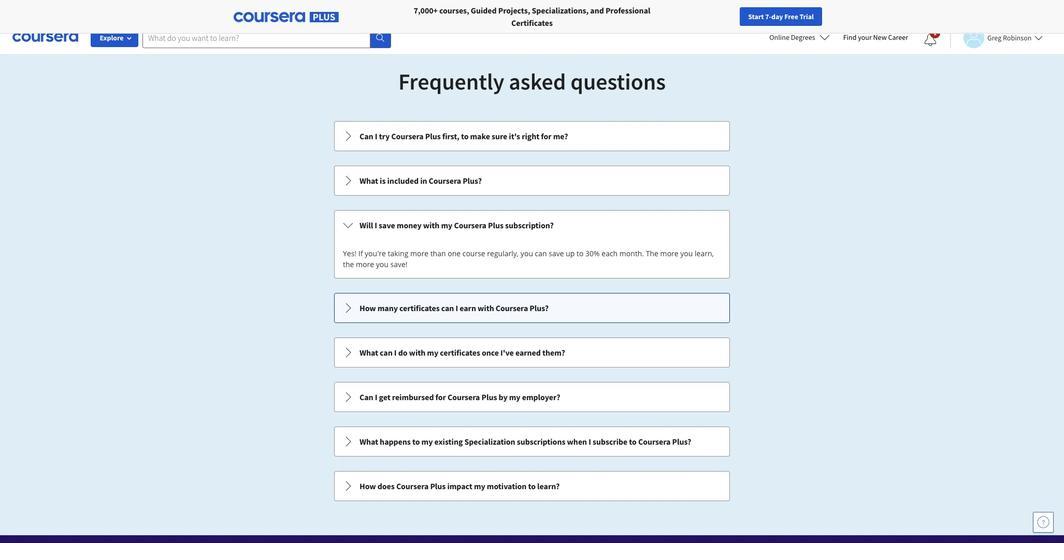 Task type: vqa. For each thing, say whether or not it's contained in the screenshot.
the top mobile
no



Task type: locate. For each thing, give the bounding box(es) containing it.
2 horizontal spatial plus?
[[673, 437, 692, 447]]

to left learn?
[[528, 482, 536, 492]]

1 vertical spatial certificates
[[440, 348, 480, 358]]

what inside dropdown button
[[360, 437, 378, 447]]

list
[[333, 120, 731, 503]]

certificates
[[512, 18, 553, 28]]

0 vertical spatial can
[[360, 131, 374, 142]]

with right do
[[409, 348, 426, 358]]

0 vertical spatial save
[[379, 220, 395, 231]]

0 vertical spatial what
[[360, 176, 378, 186]]

if
[[359, 249, 363, 259]]

1 horizontal spatial certificates
[[440, 348, 480, 358]]

for right reimbursed
[[436, 392, 446, 403]]

1 vertical spatial for
[[436, 392, 446, 403]]

the
[[343, 260, 354, 270]]

plus left "impact"
[[430, 482, 446, 492]]

how many certificates can i earn with coursera plus?
[[360, 303, 549, 314]]

2 vertical spatial can
[[380, 348, 393, 358]]

2 horizontal spatial you
[[681, 249, 693, 259]]

2 vertical spatial plus?
[[673, 437, 692, 447]]

for
[[541, 131, 552, 142], [436, 392, 446, 403]]

2 how from the top
[[360, 482, 376, 492]]

what left the happens
[[360, 437, 378, 447]]

to inside dropdown button
[[528, 482, 536, 492]]

my
[[441, 220, 453, 231], [427, 348, 439, 358], [509, 392, 521, 403], [422, 437, 433, 447], [474, 482, 486, 492]]

to right the happens
[[413, 437, 420, 447]]

online
[[770, 33, 790, 42]]

for inside dropdown button
[[436, 392, 446, 403]]

2 horizontal spatial can
[[535, 249, 547, 259]]

to right first,
[[461, 131, 469, 142]]

plus
[[425, 131, 441, 142], [488, 220, 504, 231], [482, 392, 497, 403], [430, 482, 446, 492]]

find your new career link
[[839, 31, 914, 44]]

with right earn
[[478, 303, 494, 314]]

learn?
[[538, 482, 560, 492]]

coursera right earn
[[496, 303, 528, 314]]

greg
[[988, 33, 1002, 42]]

certificates left 'once'
[[440, 348, 480, 358]]

What do you want to learn? text field
[[143, 27, 371, 48]]

start 7-day free trial
[[749, 12, 814, 21]]

coursera left "by"
[[448, 392, 480, 403]]

what is included in coursera plus?
[[360, 176, 482, 186]]

0 vertical spatial how
[[360, 303, 376, 314]]

try
[[379, 131, 390, 142]]

1 what from the top
[[360, 176, 378, 186]]

more right the
[[661, 249, 679, 259]]

2 vertical spatial what
[[360, 437, 378, 447]]

what is included in coursera plus? button
[[335, 166, 730, 195]]

0 vertical spatial certificates
[[400, 303, 440, 314]]

what can i do with my certificates once i've earned them?
[[360, 348, 565, 358]]

1 horizontal spatial save
[[549, 249, 564, 259]]

how left does
[[360, 482, 376, 492]]

1 vertical spatial what
[[360, 348, 378, 358]]

impact
[[448, 482, 473, 492]]

motivation
[[487, 482, 527, 492]]

coursera plus image
[[234, 12, 339, 22]]

projects,
[[499, 5, 530, 16]]

more
[[411, 249, 429, 259], [661, 249, 679, 259], [356, 260, 374, 270]]

to right up
[[577, 249, 584, 259]]

explore
[[100, 33, 124, 43]]

help center image
[[1038, 517, 1050, 529]]

can for can i try coursera plus first, to make sure it's right for me?
[[360, 131, 374, 142]]

0 vertical spatial plus?
[[463, 176, 482, 186]]

each
[[602, 249, 618, 259]]

1 vertical spatial plus?
[[530, 303, 549, 314]]

my right do
[[427, 348, 439, 358]]

your
[[859, 33, 872, 42]]

earn
[[460, 303, 476, 314]]

you left the learn,
[[681, 249, 693, 259]]

coursera
[[392, 131, 424, 142], [429, 176, 461, 186], [454, 220, 487, 231], [496, 303, 528, 314], [448, 392, 480, 403], [639, 437, 671, 447], [396, 482, 429, 492]]

for governments
[[224, 5, 283, 16]]

can
[[360, 131, 374, 142], [360, 392, 374, 403]]

0 vertical spatial for
[[541, 131, 552, 142]]

coursera right subscribe
[[639, 437, 671, 447]]

can left try
[[360, 131, 374, 142]]

can left the get
[[360, 392, 374, 403]]

i've
[[501, 348, 514, 358]]

0 horizontal spatial you
[[376, 260, 389, 270]]

1 can from the top
[[360, 131, 374, 142]]

you right regularly,
[[521, 249, 533, 259]]

my inside dropdown button
[[474, 482, 486, 492]]

what left is
[[360, 176, 378, 186]]

0 horizontal spatial save
[[379, 220, 395, 231]]

how
[[360, 303, 376, 314], [360, 482, 376, 492]]

make
[[470, 131, 490, 142]]

and
[[591, 5, 604, 16]]

can left do
[[380, 348, 393, 358]]

can
[[535, 249, 547, 259], [442, 303, 454, 314], [380, 348, 393, 358]]

free
[[785, 12, 799, 21]]

can left up
[[535, 249, 547, 259]]

you down the you're
[[376, 260, 389, 270]]

governments
[[237, 5, 283, 16]]

2 vertical spatial with
[[409, 348, 426, 358]]

up
[[566, 249, 575, 259]]

with right money
[[423, 220, 440, 231]]

me?
[[553, 131, 568, 142]]

certificates right the many
[[400, 303, 440, 314]]

questions
[[571, 67, 666, 96]]

0 horizontal spatial more
[[356, 260, 374, 270]]

save right will
[[379, 220, 395, 231]]

for inside dropdown button
[[541, 131, 552, 142]]

0 vertical spatial can
[[535, 249, 547, 259]]

specializations,
[[532, 5, 589, 16]]

how inside dropdown button
[[360, 482, 376, 492]]

plus up regularly,
[[488, 220, 504, 231]]

for left me?
[[541, 131, 552, 142]]

1 horizontal spatial for
[[541, 131, 552, 142]]

3 what from the top
[[360, 437, 378, 447]]

1 horizontal spatial can
[[442, 303, 454, 314]]

show notifications image
[[925, 34, 937, 46]]

plus inside can i get reimbursed for coursera plus by my employer? dropdown button
[[482, 392, 497, 403]]

2 what from the top
[[360, 348, 378, 358]]

learn,
[[695, 249, 714, 259]]

1 vertical spatial how
[[360, 482, 376, 492]]

money
[[397, 220, 422, 231]]

what left do
[[360, 348, 378, 358]]

subscribe
[[593, 437, 628, 447]]

0 horizontal spatial certificates
[[400, 303, 440, 314]]

does
[[378, 482, 395, 492]]

0 horizontal spatial for
[[436, 392, 446, 403]]

more down the if on the top of page
[[356, 260, 374, 270]]

how inside dropdown button
[[360, 303, 376, 314]]

1 vertical spatial can
[[360, 392, 374, 403]]

i right when
[[589, 437, 591, 447]]

once
[[482, 348, 499, 358]]

can inside can i get reimbursed for coursera plus by my employer? dropdown button
[[360, 392, 374, 403]]

i left earn
[[456, 303, 458, 314]]

can i try coursera plus first, to make sure it's right for me? button
[[335, 122, 730, 151]]

more left than
[[411, 249, 429, 259]]

coursera right does
[[396, 482, 429, 492]]

how left the many
[[360, 303, 376, 314]]

my for motivation
[[474, 482, 486, 492]]

1 button
[[916, 27, 946, 52]]

coursera right try
[[392, 131, 424, 142]]

will i save money with my coursera plus subscription?
[[360, 220, 554, 231]]

you
[[521, 249, 533, 259], [681, 249, 693, 259], [376, 260, 389, 270]]

2 can from the top
[[360, 392, 374, 403]]

i right will
[[375, 220, 377, 231]]

1 vertical spatial can
[[442, 303, 454, 314]]

happens
[[380, 437, 411, 447]]

7,000+
[[414, 5, 438, 16]]

taking
[[388, 249, 409, 259]]

i
[[375, 131, 378, 142], [375, 220, 377, 231], [456, 303, 458, 314], [394, 348, 397, 358], [375, 392, 378, 403], [589, 437, 591, 447]]

with
[[423, 220, 440, 231], [478, 303, 494, 314], [409, 348, 426, 358]]

can inside can i try coursera plus first, to make sure it's right for me? dropdown button
[[360, 131, 374, 142]]

1 how from the top
[[360, 303, 376, 314]]

can i try coursera plus first, to make sure it's right for me?
[[360, 131, 568, 142]]

when
[[567, 437, 587, 447]]

1 vertical spatial save
[[549, 249, 564, 259]]

with for certificates
[[409, 348, 426, 358]]

guided
[[471, 5, 497, 16]]

0 vertical spatial with
[[423, 220, 440, 231]]

frequently asked questions
[[399, 67, 666, 96]]

my right "impact"
[[474, 482, 486, 492]]

save left up
[[549, 249, 564, 259]]

coursera up course on the top left of the page
[[454, 220, 487, 231]]

plus? inside dropdown button
[[673, 437, 692, 447]]

None search field
[[143, 27, 391, 48]]

first,
[[443, 131, 460, 142]]

plus left "by"
[[482, 392, 497, 403]]

them?
[[543, 348, 565, 358]]

my up the one
[[441, 220, 453, 231]]

0 horizontal spatial can
[[380, 348, 393, 358]]

plus left first,
[[425, 131, 441, 142]]

start 7-day free trial button
[[740, 7, 823, 26]]

how many certificates can i earn with coursera plus? button
[[335, 294, 730, 323]]

with for coursera
[[423, 220, 440, 231]]

can left earn
[[442, 303, 454, 314]]

to
[[461, 131, 469, 142], [577, 249, 584, 259], [413, 437, 420, 447], [629, 437, 637, 447], [528, 482, 536, 492]]



Task type: describe. For each thing, give the bounding box(es) containing it.
30%
[[586, 249, 600, 259]]

how for how many certificates can i earn with coursera plus?
[[360, 303, 376, 314]]

save!
[[391, 260, 408, 270]]

robinson
[[1004, 33, 1032, 42]]

subscription?
[[505, 220, 554, 231]]

course
[[463, 249, 486, 259]]

can i get reimbursed for coursera plus by my employer? button
[[335, 383, 730, 412]]

my left existing
[[422, 437, 433, 447]]

will
[[360, 220, 373, 231]]

trial
[[800, 12, 814, 21]]

what can i do with my certificates once i've earned them? button
[[335, 338, 730, 368]]

can for can i get reimbursed for coursera plus by my employer?
[[360, 392, 374, 403]]

it's
[[509, 131, 520, 142]]

can inside yes! if you're taking more than one course regularly, you can save up to 30% each month. the more you learn, the more you save!
[[535, 249, 547, 259]]

degrees
[[791, 33, 816, 42]]

what for what happens to my existing specialization subscriptions when i subscribe to coursera plus?
[[360, 437, 378, 447]]

professional
[[606, 5, 651, 16]]

to inside yes! if you're taking more than one course regularly, you can save up to 30% each month. the more you learn, the more you save!
[[577, 249, 584, 259]]

plus inside the will i save money with my coursera plus subscription? dropdown button
[[488, 220, 504, 231]]

right
[[522, 131, 540, 142]]

coursera image
[[12, 29, 78, 46]]

coursera right in on the left
[[429, 176, 461, 186]]

greg robinson
[[988, 33, 1032, 42]]

than
[[431, 249, 446, 259]]

existing
[[435, 437, 463, 447]]

many
[[378, 303, 398, 314]]

will i save money with my coursera plus subscription? button
[[335, 211, 730, 240]]

what for what can i do with my certificates once i've earned them?
[[360, 348, 378, 358]]

save inside yes! if you're taking more than one course regularly, you can save up to 30% each month. the more you learn, the more you save!
[[549, 249, 564, 259]]

what happens to my existing specialization subscriptions when i subscribe to coursera plus?
[[360, 437, 692, 447]]

i left do
[[394, 348, 397, 358]]

find
[[844, 33, 857, 42]]

plus inside can i try coursera plus first, to make sure it's right for me? dropdown button
[[425, 131, 441, 142]]

7,000+ courses, guided projects, specializations, and professional certificates
[[414, 5, 651, 28]]

what happens to my existing specialization subscriptions when i subscribe to coursera plus? button
[[335, 428, 730, 457]]

how for how does coursera plus impact my motivation to learn?
[[360, 482, 376, 492]]

what for what is included in coursera plus?
[[360, 176, 378, 186]]

list containing can i try coursera plus first, to make sure it's right for me?
[[333, 120, 731, 503]]

how does coursera plus impact my motivation to learn? button
[[335, 472, 730, 501]]

reimbursed
[[392, 392, 434, 403]]

my for coursera
[[441, 220, 453, 231]]

1
[[934, 29, 937, 37]]

i left the get
[[375, 392, 378, 403]]

specialization
[[465, 437, 516, 447]]

one
[[448, 249, 461, 259]]

to right subscribe
[[629, 437, 637, 447]]

1 horizontal spatial plus?
[[530, 303, 549, 314]]

month.
[[620, 249, 644, 259]]

can i get reimbursed for coursera plus by my employer?
[[360, 392, 561, 403]]

day
[[772, 12, 784, 21]]

my for certificates
[[427, 348, 439, 358]]

get
[[379, 392, 391, 403]]

by
[[499, 392, 508, 403]]

find your new career
[[844, 33, 909, 42]]

coursera inside dropdown button
[[396, 482, 429, 492]]

in
[[420, 176, 427, 186]]

the
[[646, 249, 659, 259]]

included
[[387, 176, 419, 186]]

0 horizontal spatial plus?
[[463, 176, 482, 186]]

online degrees
[[770, 33, 816, 42]]

how does coursera plus impact my motivation to learn?
[[360, 482, 560, 492]]

my right "by"
[[509, 392, 521, 403]]

yes!
[[343, 249, 357, 259]]

regularly,
[[487, 249, 519, 259]]

you're
[[365, 249, 386, 259]]

new
[[874, 33, 887, 42]]

1 horizontal spatial you
[[521, 249, 533, 259]]

greg robinson button
[[951, 27, 1044, 48]]

yes! if you're taking more than one course regularly, you can save up to 30% each month. the more you learn, the more you save!
[[343, 249, 714, 270]]

2 horizontal spatial more
[[661, 249, 679, 259]]

save inside the will i save money with my coursera plus subscription? dropdown button
[[379, 220, 395, 231]]

is
[[380, 176, 386, 186]]

online degrees button
[[762, 26, 839, 49]]

1 horizontal spatial more
[[411, 249, 429, 259]]

plus inside how does coursera plus impact my motivation to learn? dropdown button
[[430, 482, 446, 492]]

sure
[[492, 131, 508, 142]]

7-
[[766, 12, 772, 21]]

explore button
[[91, 29, 138, 47]]

career
[[889, 33, 909, 42]]

earned
[[516, 348, 541, 358]]

frequently
[[399, 67, 505, 96]]

for
[[224, 5, 235, 16]]

courses,
[[440, 5, 470, 16]]

i left try
[[375, 131, 378, 142]]

1 vertical spatial with
[[478, 303, 494, 314]]

to inside dropdown button
[[461, 131, 469, 142]]

employer?
[[522, 392, 561, 403]]

start
[[749, 12, 764, 21]]

do
[[398, 348, 408, 358]]



